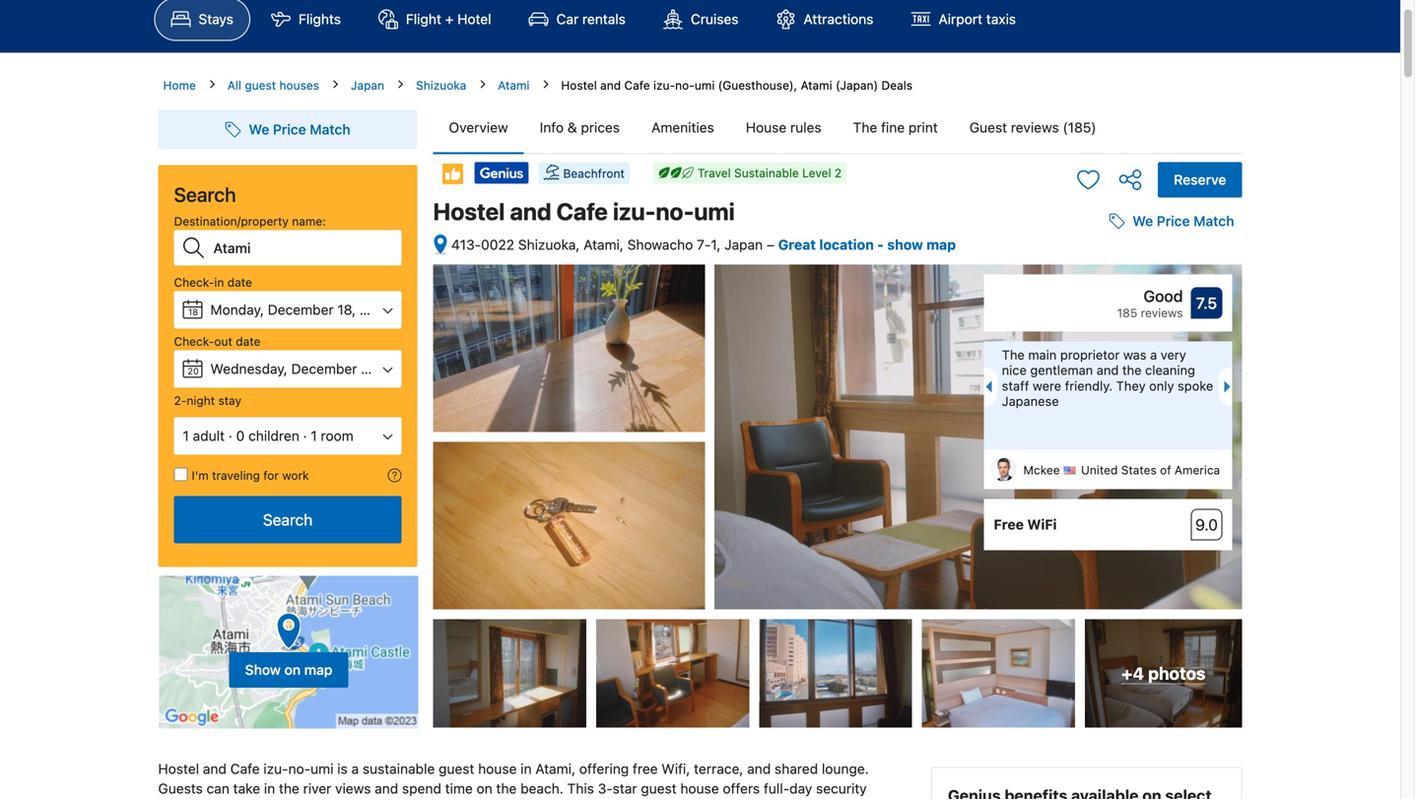 Task type: locate. For each thing, give the bounding box(es) containing it.
0 horizontal spatial map
[[304, 662, 333, 678]]

search down "work"
[[263, 511, 313, 529]]

price
[[273, 121, 306, 138], [1157, 213, 1190, 229]]

search up destination/property
[[174, 183, 236, 206]]

the left beach.
[[496, 781, 517, 797]]

umi inside hostel and cafe izu-no-umi is a sustainable guest house in atami, offering free wifi, terrace, and shared lounge. guests can take in the river views and spend time on the beach. this 3-star guest house offers full-day securit
[[311, 761, 334, 777]]

a right 'is'
[[351, 761, 359, 777]]

we down the all guest houses
[[249, 121, 269, 138]]

0 horizontal spatial we price match
[[249, 121, 351, 138]]

izu- up amenities
[[654, 78, 675, 92]]

0 vertical spatial the
[[853, 119, 878, 136]]

0 vertical spatial izu-
[[654, 78, 675, 92]]

we for we price match dropdown button within the search section
[[249, 121, 269, 138]]

1 check- from the top
[[174, 276, 214, 289]]

map inside the search section
[[304, 662, 333, 678]]

1 vertical spatial check-
[[174, 335, 214, 348]]

no- up river at the left bottom
[[288, 761, 311, 777]]

hostel up the info & prices
[[561, 78, 597, 92]]

1 vertical spatial reviews
[[1141, 306, 1183, 320]]

info & prices link
[[524, 102, 636, 153]]

izu- for hostel and cafe izu-no-umi (guesthouse), atami (japan) deals
[[654, 78, 675, 92]]

reviews down good
[[1141, 306, 1183, 320]]

were
[[1033, 378, 1062, 393]]

no- up showacho
[[656, 198, 694, 225]]

guest reviews (185) link
[[954, 102, 1112, 153]]

1 horizontal spatial reviews
[[1141, 306, 1183, 320]]

check- down 18
[[174, 335, 214, 348]]

travel
[[698, 166, 731, 180]]

and down proprietor
[[1097, 363, 1119, 378]]

we up good
[[1133, 213, 1153, 229]]

umi up river at the left bottom
[[311, 761, 334, 777]]

1 vertical spatial we price match button
[[1101, 204, 1242, 239]]

we price match inside the search section
[[249, 121, 351, 138]]

reserve button
[[1158, 162, 1242, 198]]

hostel up 413-
[[433, 198, 505, 225]]

1 vertical spatial we price match
[[1133, 213, 1235, 229]]

check-
[[174, 276, 214, 289], [174, 335, 214, 348]]

japan right houses
[[351, 78, 384, 92]]

izu-
[[654, 78, 675, 92], [613, 198, 656, 225], [264, 761, 288, 777]]

and up full-
[[747, 761, 771, 777]]

1 vertical spatial umi
[[694, 198, 735, 225]]

hostel and cafe izu-no-umi is a sustainable guest house in atami, offering free wifi, terrace, and shared lounge. guests can take in the river views and spend time on the beach. this 3-star guest house offers full-day securit
[[158, 761, 873, 799]]

reviews
[[1011, 119, 1059, 136], [1141, 306, 1183, 320]]

1 left the adult
[[183, 428, 189, 444]]

0 vertical spatial a
[[1150, 348, 1157, 362]]

good
[[1144, 287, 1183, 306]]

0 horizontal spatial atami
[[498, 78, 530, 92]]

a right 'was' at the right of the page
[[1150, 348, 1157, 362]]

Where are you going? field
[[206, 230, 402, 266]]

destination/property name:
[[174, 214, 326, 228]]

hostel and cafe izu-no-umi (guesthouse), atami (japan) deals
[[561, 78, 913, 92]]

1 left room
[[311, 428, 317, 444]]

guest right all
[[245, 78, 276, 92]]

izu- left 'is'
[[264, 761, 288, 777]]

stays link
[[154, 0, 250, 41]]

hotel
[[458, 11, 491, 27]]

2 vertical spatial hostel
[[158, 761, 199, 777]]

rated good element
[[994, 285, 1183, 308]]

0 vertical spatial date
[[227, 276, 252, 289]]

1 vertical spatial map
[[304, 662, 333, 678]]

· right children
[[303, 428, 307, 444]]

price inside the search section
[[273, 121, 306, 138]]

prices
[[581, 119, 620, 136]]

0 horizontal spatial the
[[853, 119, 878, 136]]

main
[[1028, 348, 1057, 362]]

guest inside all guest houses link
[[245, 78, 276, 92]]

the inside the main proprietor was a very nice gentleman and the cleaning staff were friendly.  they only spoke japanese
[[1002, 348, 1025, 362]]

1 horizontal spatial japan
[[725, 237, 763, 253]]

cafe up take
[[230, 761, 260, 777]]

price for rightmost we price match dropdown button
[[1157, 213, 1190, 229]]

no- for hostel and cafe izu-no-umi (guesthouse), atami (japan) deals
[[675, 78, 695, 92]]

rules
[[791, 119, 822, 136]]

we price match button down reserve button
[[1101, 204, 1242, 239]]

very
[[1161, 348, 1187, 362]]

the up 'they'
[[1123, 363, 1142, 378]]

the left fine
[[853, 119, 878, 136]]

0 horizontal spatial price
[[273, 121, 306, 138]]

1 horizontal spatial 1
[[311, 428, 317, 444]]

no- inside hostel and cafe izu-no-umi is a sustainable guest house in atami, offering free wifi, terrace, and shared lounge. guests can take in the river views and spend time on the beach. this 3-star guest house offers full-day securit
[[288, 761, 311, 777]]

1 atami from the left
[[498, 78, 530, 92]]

1 vertical spatial guest
[[439, 761, 475, 777]]

1 vertical spatial cafe
[[557, 198, 608, 225]]

match inside the search section
[[310, 121, 351, 138]]

0 horizontal spatial guest
[[245, 78, 276, 92]]

0 vertical spatial we price match
[[249, 121, 351, 138]]

date right "out" on the left of the page
[[236, 335, 261, 348]]

we inside the search section
[[249, 121, 269, 138]]

hostel
[[561, 78, 597, 92], [433, 198, 505, 225], [158, 761, 199, 777]]

1 vertical spatial price
[[1157, 213, 1190, 229]]

is
[[337, 761, 348, 777]]

1 vertical spatial we
[[1133, 213, 1153, 229]]

izu- inside hostel and cafe izu-no-umi is a sustainable guest house in atami, offering free wifi, terrace, and shared lounge. guests can take in the river views and spend time on the beach. this 3-star guest house offers full-day securit
[[264, 761, 288, 777]]

search
[[174, 183, 236, 206], [263, 511, 313, 529]]

0 horizontal spatial cafe
[[230, 761, 260, 777]]

proprietor
[[1061, 348, 1120, 362]]

1 vertical spatial date
[[236, 335, 261, 348]]

we price match for we price match dropdown button within the search section
[[249, 121, 351, 138]]

previous image
[[980, 381, 992, 393]]

in right take
[[264, 781, 275, 797]]

0 horizontal spatial a
[[351, 761, 359, 777]]

check- for in
[[174, 276, 214, 289]]

1 vertical spatial december
[[291, 361, 357, 377]]

we price match down reserve button
[[1133, 213, 1235, 229]]

home link
[[163, 76, 196, 94]]

1 horizontal spatial we price match
[[1133, 213, 1235, 229]]

check- for out
[[174, 335, 214, 348]]

date for check-out date
[[236, 335, 261, 348]]

great location - show map button
[[778, 237, 956, 253]]

+4 photos link
[[1085, 620, 1242, 728]]

2023 for monday, december 18, 2023
[[360, 302, 393, 318]]

december for monday,
[[268, 302, 334, 318]]

1 1 from the left
[[183, 428, 189, 444]]

info & prices
[[540, 119, 620, 136]]

guests
[[158, 781, 203, 797]]

wifi
[[1028, 517, 1057, 533]]

price down houses
[[273, 121, 306, 138]]

reviews left (185)
[[1011, 119, 1059, 136]]

atami, down hostel and cafe izu-no-umi
[[584, 237, 624, 253]]

overview
[[449, 119, 508, 136]]

1 horizontal spatial on
[[477, 781, 493, 797]]

0 horizontal spatial the
[[279, 781, 300, 797]]

showacho
[[628, 237, 693, 253]]

price down reserve button
[[1157, 213, 1190, 229]]

0 horizontal spatial 1
[[183, 428, 189, 444]]

0 vertical spatial cafe
[[624, 78, 650, 92]]

umi for hostel and cafe izu-no-umi is a sustainable guest house in atami, offering free wifi, terrace, and shared lounge. guests can take in the river views and spend time on the beach. this 3-star guest house offers full-day securit
[[311, 761, 334, 777]]

guest
[[245, 78, 276, 92], [439, 761, 475, 777], [641, 781, 677, 797]]

1 vertical spatial izu-
[[613, 198, 656, 225]]

hostel and cafe izu-no-umi (guesthouse), atami (japan) deals link
[[561, 78, 913, 92]]

in inside the search section
[[214, 276, 224, 289]]

0 vertical spatial guest
[[245, 78, 276, 92]]

the up nice
[[1002, 348, 1025, 362]]

1 vertical spatial on
[[477, 781, 493, 797]]

december left 18,
[[268, 302, 334, 318]]

1 horizontal spatial ·
[[303, 428, 307, 444]]

0 vertical spatial in
[[214, 276, 224, 289]]

0 horizontal spatial in
[[214, 276, 224, 289]]

a inside the main proprietor was a very nice gentleman and the cleaning staff were friendly.  they only spoke japanese
[[1150, 348, 1157, 362]]

stay
[[218, 394, 241, 408]]

2 horizontal spatial guest
[[641, 781, 677, 797]]

in up beach.
[[521, 761, 532, 777]]

umi up amenities
[[695, 78, 715, 92]]

2 horizontal spatial in
[[521, 761, 532, 777]]

0 horizontal spatial reviews
[[1011, 119, 1059, 136]]

2 vertical spatial izu-
[[264, 761, 288, 777]]

on right the time
[[477, 781, 493, 797]]

guest down free
[[641, 781, 677, 797]]

united
[[1081, 463, 1118, 477]]

0 horizontal spatial ·
[[228, 428, 232, 444]]

2-
[[174, 394, 187, 408]]

day
[[790, 781, 813, 797]]

spoke
[[1178, 378, 1214, 393]]

0 vertical spatial december
[[268, 302, 334, 318]]

0 horizontal spatial we
[[249, 121, 269, 138]]

match down houses
[[310, 121, 351, 138]]

izu- up showacho
[[613, 198, 656, 225]]

0 vertical spatial price
[[273, 121, 306, 138]]

car
[[557, 11, 579, 27]]

japan left the –
[[725, 237, 763, 253]]

izu- for hostel and cafe izu-no-umi is a sustainable guest house in atami, offering free wifi, terrace, and shared lounge. guests can take in the river views and spend time on the beach. this 3-star guest house offers full-day securit
[[264, 761, 288, 777]]

date up monday,
[[227, 276, 252, 289]]

1 horizontal spatial search
[[263, 511, 313, 529]]

· left 0
[[228, 428, 232, 444]]

search inside button
[[263, 511, 313, 529]]

match down reserve button
[[1194, 213, 1235, 229]]

umi for hostel and cafe izu-no-umi
[[694, 198, 735, 225]]

0 horizontal spatial we price match button
[[217, 112, 358, 147]]

0 vertical spatial umi
[[695, 78, 715, 92]]

1 vertical spatial search
[[263, 511, 313, 529]]

valign  initial image
[[441, 162, 465, 186]]

december
[[268, 302, 334, 318], [291, 361, 357, 377]]

december for wednesday,
[[291, 361, 357, 377]]

flight + hotel
[[406, 11, 491, 27]]

1 horizontal spatial the
[[1002, 348, 1025, 362]]

the
[[853, 119, 878, 136], [1002, 348, 1025, 362]]

on right show
[[284, 662, 301, 678]]

search button
[[174, 496, 402, 544]]

atami, up beach.
[[536, 761, 576, 777]]

guest up the time
[[439, 761, 475, 777]]

and inside the main proprietor was a very nice gentleman and the cleaning staff were friendly.  they only spoke japanese
[[1097, 363, 1119, 378]]

house rules link
[[730, 102, 837, 153]]

hostel for hostel and cafe izu-no-umi (guesthouse), atami (japan) deals
[[561, 78, 597, 92]]

the fine print
[[853, 119, 938, 136]]

lounge.
[[822, 761, 869, 777]]

2023 right "20,"
[[385, 361, 418, 377]]

the left river at the left bottom
[[279, 781, 300, 797]]

reviews inside good 185 reviews
[[1141, 306, 1183, 320]]

show
[[887, 237, 923, 253]]

atami
[[498, 78, 530, 92], [801, 78, 833, 92]]

offers
[[723, 781, 760, 797]]

0 vertical spatial we price match button
[[217, 112, 358, 147]]

we price match button down houses
[[217, 112, 358, 147]]

0 vertical spatial hostel
[[561, 78, 597, 92]]

1 adult · 0 children · 1 room button
[[174, 417, 402, 455]]

date for check-in date
[[227, 276, 252, 289]]

i'm
[[192, 469, 209, 483]]

1 horizontal spatial we
[[1133, 213, 1153, 229]]

0 vertical spatial we
[[249, 121, 269, 138]]

0 vertical spatial check-
[[174, 276, 214, 289]]

atami up overview
[[498, 78, 530, 92]]

this
[[567, 781, 594, 797]]

1 vertical spatial in
[[521, 761, 532, 777]]

cafe up amenities link
[[624, 78, 650, 92]]

1 horizontal spatial map
[[927, 237, 956, 253]]

no- up amenities
[[675, 78, 695, 92]]

0 vertical spatial search
[[174, 183, 236, 206]]

2023 right 18,
[[360, 302, 393, 318]]

night
[[187, 394, 215, 408]]

+4
[[1122, 664, 1144, 684]]

december left "20,"
[[291, 361, 357, 377]]

hostel up guests
[[158, 761, 199, 777]]

no-
[[675, 78, 695, 92], [656, 198, 694, 225], [288, 761, 311, 777]]

0 horizontal spatial japan
[[351, 78, 384, 92]]

a inside hostel and cafe izu-no-umi is a sustainable guest house in atami, offering free wifi, terrace, and shared lounge. guests can take in the river views and spend time on the beach. this 3-star guest house offers full-day securit
[[351, 761, 359, 777]]

level
[[802, 166, 831, 180]]

0 vertical spatial no-
[[675, 78, 695, 92]]

1 horizontal spatial guest
[[439, 761, 475, 777]]

0 horizontal spatial match
[[310, 121, 351, 138]]

2 check- from the top
[[174, 335, 214, 348]]

0 horizontal spatial house
[[478, 761, 517, 777]]

gentleman
[[1031, 363, 1093, 378]]

1 horizontal spatial cafe
[[557, 198, 608, 225]]

2 · from the left
[[303, 428, 307, 444]]

1 vertical spatial the
[[1002, 348, 1025, 362]]

for
[[263, 469, 279, 483]]

0 horizontal spatial on
[[284, 662, 301, 678]]

we price match
[[249, 121, 351, 138], [1133, 213, 1235, 229]]

fine
[[881, 119, 905, 136]]

0 vertical spatial atami,
[[584, 237, 624, 253]]

next image
[[1225, 381, 1237, 393]]

hostel inside hostel and cafe izu-no-umi is a sustainable guest house in atami, offering free wifi, terrace, and shared lounge. guests can take in the river views and spend time on the beach. this 3-star guest house offers full-day securit
[[158, 761, 199, 777]]

1 vertical spatial 2023
[[385, 361, 418, 377]]

river
[[303, 781, 332, 797]]

cafe inside hostel and cafe izu-no-umi is a sustainable guest house in atami, offering free wifi, terrace, and shared lounge. guests can take in the river views and spend time on the beach. this 3-star guest house offers full-day securit
[[230, 761, 260, 777]]

umi up 1,
[[694, 198, 735, 225]]

2 horizontal spatial the
[[1123, 363, 1142, 378]]

hostel for hostel and cafe izu-no-umi
[[433, 198, 505, 225]]

2 horizontal spatial cafe
[[624, 78, 650, 92]]

stays
[[199, 11, 234, 27]]

on inside hostel and cafe izu-no-umi is a sustainable guest house in atami, offering free wifi, terrace, and shared lounge. guests can take in the river views and spend time on the beach. this 3-star guest house offers full-day securit
[[477, 781, 493, 797]]

2 vertical spatial no-
[[288, 761, 311, 777]]

1 horizontal spatial price
[[1157, 213, 1190, 229]]

1 vertical spatial japan
[[725, 237, 763, 253]]

1 vertical spatial hostel
[[433, 198, 505, 225]]

1 horizontal spatial hostel
[[433, 198, 505, 225]]

in up monday,
[[214, 276, 224, 289]]

2 vertical spatial umi
[[311, 761, 334, 777]]

1 horizontal spatial atami
[[801, 78, 833, 92]]

2 vertical spatial cafe
[[230, 761, 260, 777]]

1 horizontal spatial match
[[1194, 213, 1235, 229]]

0 vertical spatial map
[[927, 237, 956, 253]]

the
[[1123, 363, 1142, 378], [279, 781, 300, 797], [496, 781, 517, 797]]

flight
[[406, 11, 442, 27]]

(185)
[[1063, 119, 1097, 136]]

states
[[1121, 463, 1157, 477]]

2 vertical spatial guest
[[641, 781, 677, 797]]

0 horizontal spatial atami,
[[536, 761, 576, 777]]

cafe down beachfront
[[557, 198, 608, 225]]

1 horizontal spatial a
[[1150, 348, 1157, 362]]

1 vertical spatial house
[[681, 781, 719, 797]]

2 horizontal spatial hostel
[[561, 78, 597, 92]]

1 horizontal spatial house
[[681, 781, 719, 797]]

umi
[[695, 78, 715, 92], [694, 198, 735, 225], [311, 761, 334, 777]]

0 vertical spatial 2023
[[360, 302, 393, 318]]

beach.
[[521, 781, 564, 797]]

1 vertical spatial match
[[1194, 213, 1235, 229]]

0 vertical spatial on
[[284, 662, 301, 678]]

cleaning
[[1145, 363, 1196, 378]]

in
[[214, 276, 224, 289], [521, 761, 532, 777], [264, 781, 275, 797]]

1 vertical spatial a
[[351, 761, 359, 777]]

1 vertical spatial no-
[[656, 198, 694, 225]]

we price match down houses
[[249, 121, 351, 138]]

check- up 18
[[174, 276, 214, 289]]

atami left (japan)
[[801, 78, 833, 92]]



Task type: vqa. For each thing, say whether or not it's contained in the screenshot.
room
yes



Task type: describe. For each thing, give the bounding box(es) containing it.
match for we price match dropdown button within the search section
[[310, 121, 351, 138]]

time
[[445, 781, 473, 797]]

cruises link
[[647, 0, 756, 41]]

2 vertical spatial in
[[264, 781, 275, 797]]

they
[[1116, 378, 1146, 393]]

all guest houses link
[[227, 76, 319, 94]]

amenities link
[[636, 102, 730, 153]]

only
[[1150, 378, 1174, 393]]

print
[[909, 119, 938, 136]]

reviews inside 'link'
[[1011, 119, 1059, 136]]

185
[[1117, 306, 1138, 320]]

spend
[[402, 781, 441, 797]]

the for the main proprietor was a very nice gentleman and the cleaning staff were friendly.  they only spoke japanese
[[1002, 348, 1025, 362]]

scored 7.5 element
[[1191, 287, 1223, 319]]

18,
[[337, 302, 356, 318]]

if you select this option, we'll show you popular business travel features like breakfast, wifi and free parking. image
[[388, 469, 402, 483]]

free wifi
[[994, 517, 1057, 533]]

20
[[188, 366, 199, 377]]

atami, inside hostel and cafe izu-no-umi is a sustainable guest house in atami, offering free wifi, terrace, and shared lounge. guests can take in the river views and spend time on the beach. this 3-star guest house offers full-day securit
[[536, 761, 576, 777]]

traveling
[[212, 469, 260, 483]]

flights
[[299, 11, 341, 27]]

views
[[335, 781, 371, 797]]

travel sustainable level 2
[[698, 166, 842, 180]]

1 horizontal spatial we price match button
[[1101, 204, 1242, 239]]

if you select this option, we'll show you popular business travel features like breakfast, wifi and free parking. image
[[388, 469, 402, 483]]

0 vertical spatial house
[[478, 761, 517, 777]]

reserve
[[1174, 172, 1227, 188]]

can
[[207, 781, 229, 797]]

the inside the main proprietor was a very nice gentleman and the cleaning staff were friendly.  they only spoke japanese
[[1123, 363, 1142, 378]]

and down the sustainable
[[375, 781, 398, 797]]

terrace,
[[694, 761, 744, 777]]

413-
[[451, 237, 481, 253]]

we price match for rightmost we price match dropdown button
[[1133, 213, 1235, 229]]

1 adult · 0 children · 1 room
[[183, 428, 354, 444]]

shared
[[775, 761, 818, 777]]

great
[[778, 237, 816, 253]]

umi for hostel and cafe izu-no-umi (guesthouse), atami (japan) deals
[[695, 78, 715, 92]]

search section
[[150, 94, 425, 730]]

airport taxis
[[939, 11, 1016, 27]]

wednesday,
[[210, 361, 288, 377]]

i'm traveling for work
[[192, 469, 309, 483]]

2023 for wednesday, december 20, 2023
[[385, 361, 418, 377]]

hostel and cafe izu-no-umi
[[433, 198, 735, 225]]

1,
[[711, 237, 721, 253]]

2
[[835, 166, 842, 180]]

show
[[245, 662, 281, 678]]

the for the fine print
[[853, 119, 878, 136]]

0022
[[481, 237, 515, 253]]

9.0
[[1196, 516, 1218, 534]]

and up can
[[203, 761, 227, 777]]

wifi,
[[662, 761, 690, 777]]

scored 9.0 element
[[1191, 509, 1223, 541]]

3-
[[598, 781, 613, 797]]

airport
[[939, 11, 983, 27]]

check-in date
[[174, 276, 252, 289]]

check-out date
[[174, 335, 261, 348]]

star
[[613, 781, 637, 797]]

adult
[[193, 428, 225, 444]]

name:
[[292, 214, 326, 228]]

america
[[1175, 463, 1220, 477]]

shizuoka
[[416, 78, 466, 92]]

0 horizontal spatial search
[[174, 183, 236, 206]]

cafe for hostel and cafe izu-no-umi (guesthouse), atami (japan) deals
[[624, 78, 650, 92]]

2 atami from the left
[[801, 78, 833, 92]]

car rentals
[[557, 11, 626, 27]]

and up prices
[[600, 78, 621, 92]]

1 horizontal spatial atami,
[[584, 237, 624, 253]]

price for we price match dropdown button within the search section
[[273, 121, 306, 138]]

izu- for hostel and cafe izu-no-umi
[[613, 198, 656, 225]]

2 1 from the left
[[311, 428, 317, 444]]

flights link
[[254, 0, 358, 41]]

7.5
[[1196, 294, 1218, 313]]

0
[[236, 428, 245, 444]]

wednesday, december 20, 2023
[[210, 361, 418, 377]]

and up 'shizuoka,'
[[510, 198, 552, 225]]

monday, december 18, 2023
[[210, 302, 393, 318]]

info
[[540, 119, 564, 136]]

location
[[820, 237, 874, 253]]

full-
[[764, 781, 790, 797]]

united states of america
[[1081, 463, 1220, 477]]

&
[[568, 119, 577, 136]]

all
[[227, 78, 241, 92]]

car rentals link
[[512, 0, 643, 41]]

on inside the search section
[[284, 662, 301, 678]]

1 · from the left
[[228, 428, 232, 444]]

offering
[[579, 761, 629, 777]]

the fine print link
[[837, 102, 954, 153]]

no- for hostel and cafe izu-no-umi is a sustainable guest house in atami, offering free wifi, terrace, and shared lounge. guests can take in the river views and spend time on the beach. this 3-star guest house offers full-day securit
[[288, 761, 311, 777]]

no- for hostel and cafe izu-no-umi
[[656, 198, 694, 225]]

room
[[321, 428, 354, 444]]

home
[[163, 78, 196, 92]]

hostel for hostel and cafe izu-no-umi is a sustainable guest house in atami, offering free wifi, terrace, and shared lounge. guests can take in the river views and spend time on the beach. this 3-star guest house offers full-day securit
[[158, 761, 199, 777]]

1 horizontal spatial the
[[496, 781, 517, 797]]

click to open map view image
[[433, 234, 448, 257]]

shizuoka link
[[416, 76, 466, 94]]

beachfront
[[563, 166, 625, 180]]

0 vertical spatial japan
[[351, 78, 384, 92]]

we for rightmost we price match dropdown button
[[1133, 213, 1153, 229]]

atami link
[[498, 76, 530, 94]]

overview link
[[433, 102, 524, 153]]

7-
[[697, 237, 711, 253]]

guest reviews (185)
[[970, 119, 1097, 136]]

shizuoka,
[[518, 237, 580, 253]]

airport taxis link
[[894, 0, 1033, 41]]

japanese
[[1002, 394, 1059, 408]]

house
[[746, 119, 787, 136]]

all guest houses
[[227, 78, 319, 92]]

cafe for hostel and cafe izu-no-umi is a sustainable guest house in atami, offering free wifi, terrace, and shared lounge. guests can take in the river views and spend time on the beach. this 3-star guest house offers full-day securit
[[230, 761, 260, 777]]

413-0022 shizuoka, atami, showacho 7-1, japan – great location - show map
[[451, 237, 956, 253]]

+4 photos
[[1122, 664, 1206, 684]]

rentals
[[583, 11, 626, 27]]

we price match button inside the search section
[[217, 112, 358, 147]]

monday,
[[210, 302, 264, 318]]

sustainable
[[363, 761, 435, 777]]

cafe for hostel and cafe izu-no-umi
[[557, 198, 608, 225]]

mckee
[[1024, 463, 1060, 477]]

match for rightmost we price match dropdown button
[[1194, 213, 1235, 229]]

japan link
[[351, 76, 384, 94]]

friendly.
[[1065, 378, 1113, 393]]



